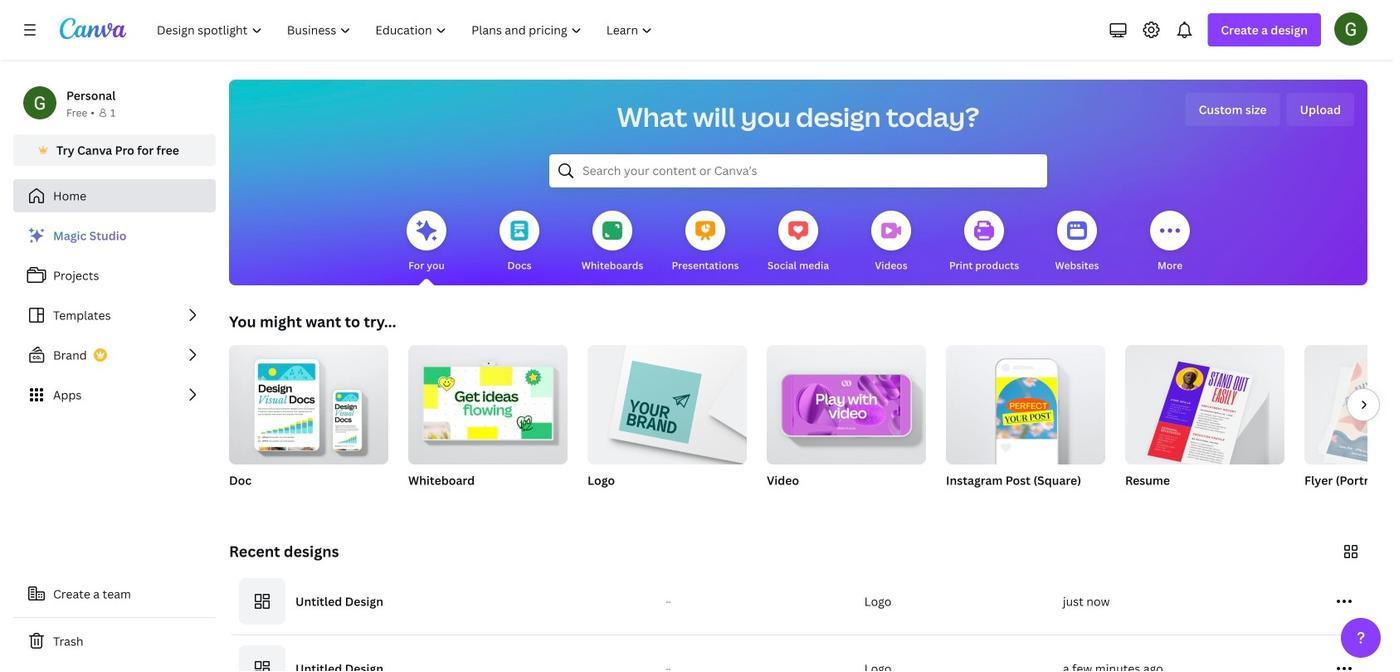 Task type: describe. For each thing, give the bounding box(es) containing it.
Search search field
[[583, 155, 1014, 187]]



Task type: locate. For each thing, give the bounding box(es) containing it.
list
[[13, 219, 216, 412]]

gary orlando image
[[1335, 12, 1368, 45]]

group
[[588, 339, 747, 510], [588, 339, 747, 465], [767, 339, 926, 510], [767, 339, 926, 465], [946, 339, 1106, 510], [946, 339, 1106, 465], [1126, 339, 1285, 510], [1126, 339, 1285, 472], [229, 345, 388, 510], [229, 345, 388, 465], [408, 345, 568, 510], [1305, 345, 1395, 510], [1305, 345, 1395, 465]]

top level navigation element
[[146, 13, 667, 46]]

None search field
[[550, 154, 1048, 188]]



Task type: vqa. For each thing, say whether or not it's contained in the screenshot.
search 'search box'
yes



